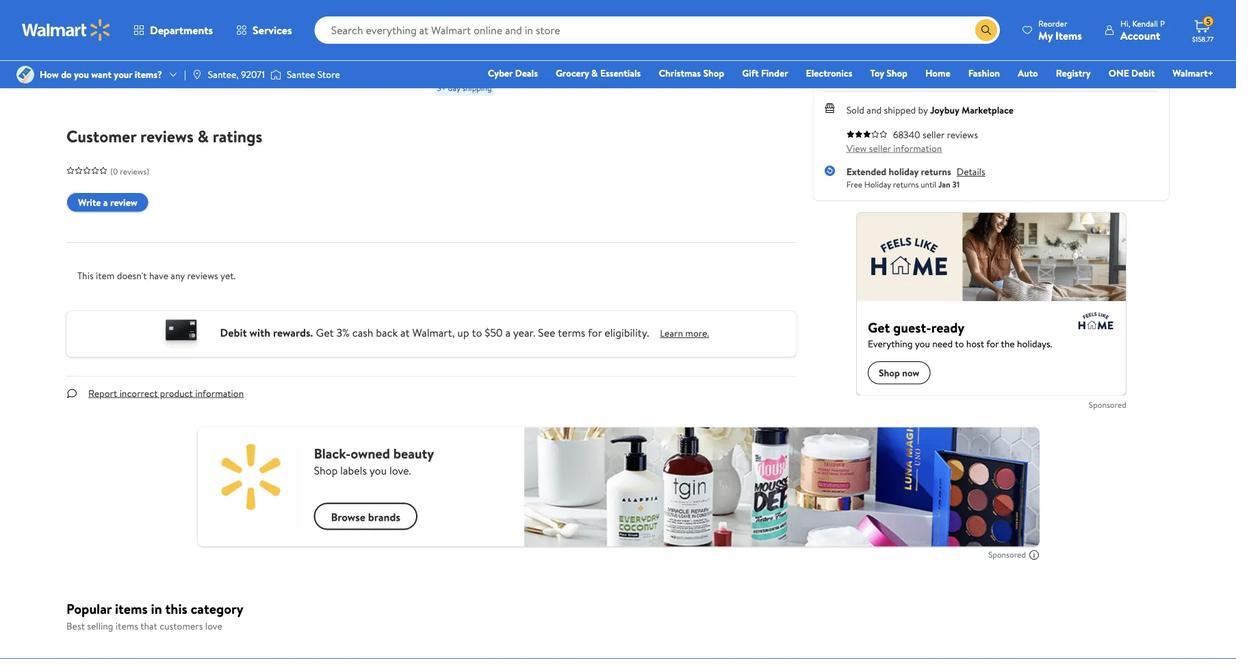Task type: describe. For each thing, give the bounding box(es) containing it.
how
[[40, 68, 59, 81]]

1 horizontal spatial 92071
[[910, 61, 934, 74]]

have
[[149, 269, 168, 283]]

0 horizontal spatial returns
[[894, 178, 919, 190]]

monitor,calorie
[[280, 24, 355, 39]]

tracker inside willful fitness tracker with simple pedometer and sleep monitor watch for men and women, ip68 waterproof, black
[[503, 9, 537, 24]]

day inside fitness tracker, ip68 waterproof activity tracker with blood pressure heart rate sleep health monitor 2-day shipping
[[79, 65, 92, 76]]

ip68 inside willful fitness tracker with simple pedometer and sleep monitor watch for men and women, ip68 waterproof, black
[[568, 39, 590, 54]]

free for extended
[[847, 178, 863, 190]]

joybuy
[[931, 103, 960, 116]]

item
[[96, 269, 115, 283]]

finder
[[762, 66, 789, 80]]

my
[[1039, 28, 1054, 43]]

smartwatch
[[653, 39, 709, 54]]

with inside waterproof smart watch with sleep monitor,calorie counter,pedometer
[[373, 9, 393, 24]]

write
[[78, 196, 101, 209]]

1.4"
[[712, 24, 728, 39]]

shipping inside fitness tracker, ip68 waterproof activity tracker with blood pressure heart rate sleep health monitor 2-day shipping
[[94, 65, 123, 76]]

sleep inside willful fitness tracker with simple pedometer and sleep monitor watch for men and women, ip68 waterproof, black
[[510, 24, 536, 39]]

walmart,
[[413, 325, 455, 340]]

home
[[926, 66, 951, 80]]

shipping up pedometer,
[[645, 65, 675, 76]]

(
[[110, 166, 113, 177]]

women, inside willful fitness tracker with simple pedometer and sleep monitor watch for men and women, ip68 waterproof, black
[[527, 39, 566, 54]]

delivery for not
[[1088, 8, 1122, 22]]

1 vertical spatial to
[[472, 325, 482, 340]]

do
[[61, 68, 72, 81]]

waterproof inside fitness tracker, ip68 waterproof activity tracker with blood pressure heart rate sleep health monitor 2-day shipping
[[168, 9, 223, 24]]

waterproof smart watch with sleep monitor,calorie counter,pedometer
[[252, 9, 393, 54]]

available for pickup
[[985, 21, 1015, 33]]

watch inside autolock smart watch, fitness tracker for women, 1.4" tft lcd screen smartwatch with heart rate and sleep monitor, ip67 waterproof activity tracker with pedometer, fitness watch for android and ios
[[711, 84, 741, 99]]

0 horizontal spatial 92071
[[241, 68, 265, 81]]

walmart+ link
[[1167, 66, 1221, 80]]

holiday
[[865, 178, 892, 190]]

jan
[[939, 178, 951, 190]]

cyber
[[488, 66, 513, 80]]

product
[[160, 387, 193, 400]]

rate inside fitness tracker, ip68 waterproof activity tracker with blood pressure heart rate sleep health monitor 2-day shipping
[[143, 39, 165, 54]]

category
[[191, 599, 244, 618]]

until
[[921, 178, 937, 190]]

one debit card  debit with rewards. get 3% cash back at walmart, up to $50 a year. see terms for eligibility. learn more. element
[[660, 326, 710, 341]]

ip67
[[733, 54, 754, 69]]

for down gift on the right
[[743, 84, 757, 99]]

hi,
[[1121, 17, 1131, 29]]

santee, 92071 button
[[876, 61, 934, 74]]

and right the men
[[507, 39, 524, 54]]

information inside button
[[195, 387, 244, 400]]

that
[[140, 620, 157, 633]]

seller for 68340
[[923, 128, 945, 141]]

and left 'ios'
[[658, 99, 675, 114]]

0 vertical spatial items
[[115, 599, 148, 618]]

terms
[[558, 325, 586, 340]]

lcd
[[750, 24, 771, 39]]

free for shipping
[[871, 32, 887, 43]]

product group containing autolock smart watch, fitness tracker for women, 1.4" tft lcd screen smartwatch with heart rate and sleep monitor, ip67 waterproof activity tracker with pedometer, fitness watch for android and ios
[[617, 0, 781, 114]]

available for delivery
[[1098, 21, 1128, 33]]

kendall
[[1133, 17, 1159, 29]]

waterproof,
[[434, 54, 492, 69]]

view
[[847, 141, 867, 155]]

up
[[458, 325, 469, 340]]

3+ for tracker
[[620, 65, 629, 76]]

ip68 inside fitness tracker, ip68 waterproof activity tracker with blood pressure heart rate sleep health monitor 2-day shipping
[[144, 9, 166, 24]]

not for pickup
[[969, 21, 983, 33]]

5
[[1207, 16, 1212, 27]]

monitor,
[[690, 54, 731, 69]]

christmas
[[659, 66, 701, 80]]

tracker,
[[105, 9, 141, 24]]

auto
[[1018, 66, 1039, 80]]

gift finder
[[743, 66, 789, 80]]

cyber deals link
[[482, 66, 544, 80]]

black
[[494, 54, 520, 69]]

0 vertical spatial to
[[862, 61, 871, 74]]

0 horizontal spatial a
[[103, 196, 108, 209]]

2.9628 stars out of 5, based on 68340 seller reviews element
[[847, 130, 888, 138]]

gift finder link
[[736, 66, 795, 80]]

)
[[146, 166, 149, 177]]

fitness inside fitness tracker, ip68 waterproof activity tracker with blood pressure heart rate sleep health monitor 2-day shipping
[[69, 9, 103, 24]]

monitor inside willful fitness tracker with simple pedometer and sleep monitor watch for men and women, ip68 waterproof, black
[[538, 24, 576, 39]]

watch inside waterproof smart watch with sleep monitor,calorie counter,pedometer
[[340, 9, 371, 24]]

popular
[[66, 599, 112, 618]]

autolock smart watch, fitness tracker for women, 1.4" tft lcd screen smartwatch with heart rate and sleep monitor, ip67 waterproof activity tracker with pedometer, fitness watch for android and ios
[[617, 9, 771, 114]]

santee
[[287, 68, 315, 81]]

smart for autolock
[[663, 9, 691, 24]]

0 vertical spatial sponsored
[[1090, 399, 1127, 411]]

toy
[[871, 66, 885, 80]]

shipping down counter,pedometer
[[280, 65, 309, 76]]

departments
[[150, 23, 213, 38]]

31
[[953, 178, 960, 190]]

reorder my items
[[1039, 17, 1083, 43]]

pedometer,
[[617, 84, 672, 99]]

search icon image
[[982, 25, 992, 36]]

one debit
[[1109, 66, 1156, 80]]

product group containing fitness tracker, ip68 waterproof activity tracker with blood pressure heart rate sleep health monitor
[[69, 0, 233, 101]]

get
[[316, 325, 334, 340]]

rewards.
[[273, 325, 313, 340]]

0
[[113, 166, 118, 177]]

1 vertical spatial &
[[198, 125, 209, 148]]

customers
[[160, 620, 203, 633]]

men
[[484, 39, 505, 54]]

willful
[[434, 9, 464, 24]]

for right terms on the left of page
[[588, 325, 602, 340]]

one
[[1109, 66, 1130, 80]]

cash
[[353, 325, 374, 340]]

grocery & essentials
[[556, 66, 641, 80]]

Search search field
[[315, 16, 1001, 44]]

3+ for sleep
[[255, 65, 264, 76]]

auto link
[[1012, 66, 1045, 80]]

activity inside fitness tracker, ip68 waterproof activity tracker with blood pressure heart rate sleep health monitor 2-day shipping
[[69, 24, 106, 39]]

0 horizontal spatial sponsored
[[989, 549, 1027, 561]]

blood
[[168, 24, 195, 39]]

deals
[[515, 66, 538, 80]]

write a review link
[[66, 192, 149, 213]]

 image for santee store
[[270, 68, 281, 82]]

learn
[[660, 327, 684, 340]]

tracker inside fitness tracker, ip68 waterproof activity tracker with blood pressure heart rate sleep health monitor 2-day shipping
[[108, 24, 142, 39]]

1 horizontal spatial returns
[[922, 165, 952, 178]]

services button
[[225, 14, 304, 47]]

grocery & essentials link
[[550, 66, 648, 80]]

you
[[74, 68, 89, 81]]

sold
[[847, 103, 865, 116]]

account
[[1121, 28, 1161, 43]]

this
[[77, 269, 94, 283]]



Task type: locate. For each thing, give the bounding box(es) containing it.
popular items in this category best selling items that customers love
[[66, 599, 244, 633]]

( 0 reviews )
[[110, 166, 149, 177]]

$158.77
[[1193, 34, 1215, 43]]

watch down monitor,
[[711, 84, 741, 99]]

items up that
[[115, 599, 148, 618]]

3+ down waterproof,
[[437, 82, 447, 93]]

women, left 1.4"
[[671, 24, 709, 39]]

0 horizontal spatial free
[[847, 178, 863, 190]]

seller down 2.9628 stars out of 5, based on 68340 seller reviews element
[[870, 141, 892, 155]]

in
[[151, 599, 162, 618]]

1 horizontal spatial information
[[894, 141, 943, 155]]

68340
[[894, 128, 921, 141]]

1 horizontal spatial 3+ day shipping
[[437, 82, 492, 93]]

heart up your
[[113, 39, 140, 54]]

 image left how
[[16, 66, 34, 84]]

debit inside one debit "link"
[[1132, 66, 1156, 80]]

1 available from the left
[[985, 21, 1015, 33]]

incorrect
[[120, 387, 158, 400]]

fashion link
[[963, 66, 1007, 80]]

love
[[205, 620, 223, 633]]

0 horizontal spatial 3+ day shipping
[[255, 65, 309, 76]]

fitness tracker, ip68 waterproof activity tracker with blood pressure heart rate sleep health monitor 2-day shipping
[[69, 9, 227, 76]]

day left santee
[[266, 65, 278, 76]]

available left kendall on the top right of page
[[1098, 21, 1128, 33]]

delivery up account
[[1088, 8, 1122, 22]]

android
[[617, 99, 655, 114]]

Walmart Site-Wide search field
[[315, 16, 1001, 44]]

santee, 92071
[[208, 68, 265, 81]]

shop left ip67
[[704, 66, 725, 80]]

1 horizontal spatial sponsored
[[1090, 399, 1127, 411]]

monitor inside fitness tracker, ip68 waterproof activity tracker with blood pressure heart rate sleep health monitor 2-day shipping
[[69, 54, 108, 69]]

smart up smartwatch
[[663, 9, 691, 24]]

2 horizontal spatial 3+
[[620, 65, 629, 76]]

cyber deals
[[488, 66, 538, 80]]

 image for how do you want your items?
[[16, 66, 34, 84]]

3+ day shipping for tracker
[[620, 65, 675, 76]]

day right do at the left of page
[[79, 65, 92, 76]]

store
[[318, 68, 340, 81]]

|
[[184, 68, 186, 81]]

not
[[969, 21, 983, 33], [1082, 21, 1096, 33]]

extended holiday returns details free holiday returns until jan 31
[[847, 165, 986, 190]]

and up pedometer,
[[642, 54, 659, 69]]

product group containing willful fitness tracker with simple pedometer and sleep monitor watch for men and women, ip68 waterproof, black
[[434, 0, 598, 101]]

day up pedometer,
[[631, 65, 643, 76]]

free down shipping
[[871, 32, 887, 43]]

1 horizontal spatial free
[[871, 32, 887, 43]]

0 horizontal spatial activity
[[69, 24, 106, 39]]

free left holiday
[[847, 178, 863, 190]]

1 horizontal spatial activity
[[675, 69, 711, 84]]

0 horizontal spatial seller
[[870, 141, 892, 155]]

watch inside willful fitness tracker with simple pedometer and sleep monitor watch for men and women, ip68 waterproof, black
[[434, 39, 465, 54]]

details button
[[957, 165, 986, 178]]

3+ down screen
[[620, 65, 629, 76]]

view seller information link
[[847, 141, 943, 155]]

1 vertical spatial monitor
[[69, 54, 108, 69]]

0 vertical spatial watch
[[340, 9, 371, 24]]

to right up on the left
[[472, 325, 482, 340]]

day down waterproof,
[[448, 82, 461, 93]]

0 horizontal spatial available
[[985, 21, 1015, 33]]

reviews right 0
[[120, 166, 146, 177]]

rate inside autolock smart watch, fitness tracker for women, 1.4" tft lcd screen smartwatch with heart rate and sleep monitor, ip67 waterproof activity tracker with pedometer, fitness watch for android and ios
[[617, 54, 639, 69]]

reviews down joybuy
[[948, 128, 979, 141]]

activity
[[69, 24, 106, 39], [675, 69, 711, 84]]

for inside willful fitness tracker with simple pedometer and sleep monitor watch for men and women, ip68 waterproof, black
[[467, 39, 481, 54]]

rate up pedometer,
[[617, 54, 639, 69]]

& left ratings
[[198, 125, 209, 148]]

and up black
[[490, 24, 507, 39]]

shipping
[[94, 65, 123, 76], [280, 65, 309, 76], [645, 65, 675, 76], [463, 82, 492, 93]]

0 horizontal spatial women,
[[527, 39, 566, 54]]

product group containing waterproof smart watch with sleep monitor,calorie counter,pedometer
[[252, 0, 415, 101]]

3+ day shipping down counter,pedometer
[[255, 65, 309, 76]]

3+ day shipping down waterproof,
[[437, 82, 492, 93]]

product group
[[69, 0, 233, 101], [252, 0, 415, 101], [434, 0, 598, 101], [617, 0, 781, 114]]

1 shop from the left
[[704, 66, 725, 80]]

waterproof inside waterproof smart watch with sleep monitor,calorie counter,pedometer
[[252, 9, 307, 24]]

1 horizontal spatial debit
[[1132, 66, 1156, 80]]

more.
[[686, 327, 710, 340]]

waterproof up counter,pedometer
[[252, 9, 307, 24]]

0 horizontal spatial debit
[[220, 325, 247, 340]]

with inside willful fitness tracker with simple pedometer and sleep monitor watch for men and women, ip68 waterproof, black
[[540, 9, 560, 24]]

tracker
[[503, 9, 537, 24], [108, 24, 142, 39], [617, 24, 651, 39], [714, 69, 748, 84]]

1 horizontal spatial ip68
[[568, 39, 590, 54]]

2-
[[72, 65, 79, 76]]

0 horizontal spatial smart
[[309, 9, 338, 24]]

2 horizontal spatial 3+ day shipping
[[620, 65, 675, 76]]

heart inside fitness tracker, ip68 waterproof activity tracker with blood pressure heart rate sleep health monitor 2-day shipping
[[113, 39, 140, 54]]

shipping right you
[[94, 65, 123, 76]]

1 horizontal spatial monitor
[[538, 24, 576, 39]]

and right 'sold'
[[867, 103, 882, 116]]

& right grocery
[[592, 66, 598, 80]]

1 vertical spatial a
[[506, 325, 511, 340]]

1 vertical spatial debit
[[220, 325, 247, 340]]

 image left santee
[[270, 68, 281, 82]]

santee store
[[287, 68, 340, 81]]

0 vertical spatial monitor
[[538, 24, 576, 39]]

sleep inside fitness tracker, ip68 waterproof activity tracker with blood pressure heart rate sleep health monitor 2-day shipping
[[167, 39, 193, 54]]

watch,
[[694, 9, 726, 24]]

0 horizontal spatial waterproof
[[168, 9, 223, 24]]

registry
[[1057, 66, 1092, 80]]

report
[[88, 387, 117, 400]]

ip68 left "blood"
[[144, 9, 166, 24]]

smart up counter,pedometer
[[309, 9, 338, 24]]

shop for toy shop
[[887, 66, 908, 80]]

electronics
[[807, 66, 853, 80]]

2 available from the left
[[1098, 21, 1128, 33]]

 image right | at the left top
[[192, 69, 203, 80]]

smart for waterproof
[[309, 9, 338, 24]]

reviews
[[140, 125, 194, 148], [948, 128, 979, 141], [120, 166, 146, 177], [187, 269, 218, 283]]

ratings
[[213, 125, 263, 148]]

doesn't
[[117, 269, 147, 283]]

health
[[196, 39, 227, 54]]

activity inside autolock smart watch, fitness tracker for women, 1.4" tft lcd screen smartwatch with heart rate and sleep monitor, ip67 waterproof activity tracker with pedometer, fitness watch for android and ios
[[675, 69, 711, 84]]

 image for santee, 92071
[[192, 69, 203, 80]]

fashion
[[969, 66, 1001, 80]]

0 horizontal spatial delivery
[[825, 61, 860, 74]]

smart inside autolock smart watch, fitness tracker for women, 1.4" tft lcd screen smartwatch with heart rate and sleep monitor, ip67 waterproof activity tracker with pedometer, fitness watch for android and ios
[[663, 9, 691, 24]]

available inside pickup not available
[[985, 21, 1015, 33]]

report incorrect product information
[[88, 387, 244, 400]]

returns left 31
[[922, 165, 952, 178]]

0 horizontal spatial santee,
[[208, 68, 239, 81]]

sold and shipped by joybuy marketplace
[[847, 103, 1014, 116]]

1 horizontal spatial santee,
[[876, 61, 907, 74]]

seller for view
[[870, 141, 892, 155]]

not inside delivery not available
[[1082, 21, 1096, 33]]

1 heart from the left
[[113, 39, 140, 54]]

1 vertical spatial items
[[116, 620, 138, 633]]

68340 seller reviews
[[894, 128, 979, 141]]

0 horizontal spatial rate
[[143, 39, 165, 54]]

debit right one debit card image
[[220, 325, 247, 340]]

counter,pedometer
[[252, 39, 347, 54]]

fitness up the men
[[467, 9, 500, 24]]

delivery for to
[[825, 61, 860, 74]]

any
[[171, 269, 185, 283]]

1 vertical spatial sponsored
[[989, 549, 1027, 561]]

simple
[[563, 9, 594, 24]]

dec
[[882, 21, 896, 33]]

smart inside waterproof smart watch with sleep monitor,calorie counter,pedometer
[[309, 9, 338, 24]]

and
[[490, 24, 507, 39], [507, 39, 524, 54], [642, 54, 659, 69], [658, 99, 675, 114], [867, 103, 882, 116]]

fitness down the christmas shop 'link'
[[675, 84, 708, 99]]

2 horizontal spatial watch
[[711, 84, 741, 99]]

2 horizontal spatial  image
[[270, 68, 281, 82]]

1 horizontal spatial not
[[1082, 21, 1096, 33]]

1 horizontal spatial  image
[[192, 69, 203, 80]]

2 smart from the left
[[663, 9, 691, 24]]

3 product group from the left
[[434, 0, 598, 101]]

1 vertical spatial delivery
[[825, 61, 860, 74]]

selling
[[87, 620, 113, 633]]

your
[[114, 68, 132, 81]]

2 product group from the left
[[252, 0, 415, 101]]

0 vertical spatial free
[[871, 32, 887, 43]]

shop for christmas shop
[[704, 66, 725, 80]]

1 smart from the left
[[309, 9, 338, 24]]

waterproof inside autolock smart watch, fitness tracker for women, 1.4" tft lcd screen smartwatch with heart rate and sleep monitor, ip67 waterproof activity tracker with pedometer, fitness watch for android and ios
[[617, 69, 672, 84]]

for right screen
[[654, 24, 668, 39]]

reviews right any
[[187, 269, 218, 283]]

items
[[115, 599, 148, 618], [116, 620, 138, 633]]

2 horizontal spatial waterproof
[[617, 69, 672, 84]]

0 vertical spatial a
[[103, 196, 108, 209]]

shipping
[[861, 8, 897, 22]]

gift
[[743, 66, 759, 80]]

to left the toy
[[862, 61, 871, 74]]

ip68 up grocery
[[568, 39, 590, 54]]

free inside the shipping arrives dec 11 free
[[871, 32, 887, 43]]

92071 right the toy shop
[[910, 61, 934, 74]]

information right product
[[195, 387, 244, 400]]

shipping down 42
[[463, 82, 492, 93]]

sleep inside autolock smart watch, fitness tracker for women, 1.4" tft lcd screen smartwatch with heart rate and sleep monitor, ip67 waterproof activity tracker with pedometer, fitness watch for android and ios
[[661, 54, 687, 69]]

debit right the one
[[1132, 66, 1156, 80]]

0 horizontal spatial watch
[[340, 9, 371, 24]]

1 horizontal spatial available
[[1098, 21, 1128, 33]]

1 horizontal spatial &
[[592, 66, 598, 80]]

waterproof up android
[[617, 69, 672, 84]]

for left the men
[[467, 39, 481, 54]]

one debit link
[[1103, 66, 1162, 80]]

want
[[91, 68, 112, 81]]

1 horizontal spatial heart
[[735, 39, 762, 54]]

1 product group from the left
[[69, 0, 233, 101]]

2 shop from the left
[[887, 66, 908, 80]]

seller down 'sold and shipped by joybuy marketplace'
[[923, 128, 945, 141]]

0 vertical spatial &
[[592, 66, 598, 80]]

walmart image
[[22, 19, 111, 41]]

women, up deals
[[527, 39, 566, 54]]

items?
[[135, 68, 162, 81]]

1 horizontal spatial 3+
[[437, 82, 447, 93]]

0 vertical spatial delivery
[[1088, 8, 1122, 22]]

fitness inside willful fitness tracker with simple pedometer and sleep monitor watch for men and women, ip68 waterproof, black
[[467, 9, 500, 24]]

3+ down services dropdown button
[[255, 65, 264, 76]]

0 horizontal spatial not
[[969, 21, 983, 33]]

toy shop
[[871, 66, 908, 80]]

this item doesn't have any reviews yet.
[[77, 269, 236, 283]]

report incorrect product information button
[[77, 377, 255, 410]]

waterproof up the 'health' at top left
[[168, 9, 223, 24]]

sleep
[[252, 24, 278, 39], [510, 24, 536, 39], [167, 39, 193, 54], [661, 54, 687, 69]]

1 horizontal spatial smart
[[663, 9, 691, 24]]

0 horizontal spatial &
[[198, 125, 209, 148]]

not right reorder
[[1082, 21, 1096, 33]]

christmas shop
[[659, 66, 725, 80]]

1 vertical spatial free
[[847, 178, 863, 190]]

0 vertical spatial debit
[[1132, 66, 1156, 80]]

women, inside autolock smart watch, fitness tracker for women, 1.4" tft lcd screen smartwatch with heart rate and sleep monitor, ip67 waterproof activity tracker with pedometer, fitness watch for android and ios
[[671, 24, 709, 39]]

3+ day shipping up pedometer,
[[620, 65, 675, 76]]

one debit card image
[[154, 317, 209, 352]]

pressure
[[69, 39, 110, 54]]

heart up gift on the right
[[735, 39, 762, 54]]

fitness
[[69, 9, 103, 24], [467, 9, 500, 24], [729, 9, 762, 24], [675, 84, 708, 99]]

watch up counter,pedometer
[[340, 9, 371, 24]]

rate
[[143, 39, 165, 54], [617, 54, 639, 69]]

92071 down services dropdown button
[[241, 68, 265, 81]]

1 vertical spatial information
[[195, 387, 244, 400]]

returns left until
[[894, 178, 919, 190]]

0 horizontal spatial information
[[195, 387, 244, 400]]

1 horizontal spatial rate
[[617, 54, 639, 69]]

1 horizontal spatial to
[[862, 61, 871, 74]]

1 horizontal spatial a
[[506, 325, 511, 340]]

1 vertical spatial ip68
[[568, 39, 590, 54]]

 image
[[16, 66, 34, 84], [270, 68, 281, 82], [192, 69, 203, 80]]

0 horizontal spatial 3+
[[255, 65, 264, 76]]

day
[[79, 65, 92, 76], [266, 65, 278, 76], [631, 65, 643, 76], [448, 82, 461, 93]]

rate up the items?
[[143, 39, 165, 54]]

delivery inside delivery not available
[[1088, 8, 1122, 22]]

0 vertical spatial ip68
[[144, 9, 166, 24]]

a right $50
[[506, 325, 511, 340]]

11
[[898, 21, 903, 33]]

fitness up pressure
[[69, 9, 103, 24]]

not inside pickup not available
[[969, 21, 983, 33]]

shop right the toy
[[887, 66, 908, 80]]

pickup not available
[[969, 8, 1015, 33]]

$50
[[485, 325, 503, 340]]

0 horizontal spatial  image
[[16, 66, 34, 84]]

delivery left the toy
[[825, 61, 860, 74]]

not for delivery
[[1082, 21, 1096, 33]]

a right write
[[103, 196, 108, 209]]

1 horizontal spatial waterproof
[[252, 9, 307, 24]]

heart inside autolock smart watch, fitness tracker for women, 1.4" tft lcd screen smartwatch with heart rate and sleep monitor, ip67 waterproof activity tracker with pedometer, fitness watch for android and ios
[[735, 39, 762, 54]]

2 vertical spatial watch
[[711, 84, 741, 99]]

ad disclaimer and feedback for marqueedisplayad image
[[1029, 550, 1040, 561]]

electronics link
[[800, 66, 859, 80]]

santee,
[[876, 61, 907, 74], [208, 68, 239, 81]]

0 horizontal spatial to
[[472, 325, 482, 340]]

0 horizontal spatial heart
[[113, 39, 140, 54]]

2 not from the left
[[1082, 21, 1096, 33]]

free inside the "extended holiday returns details free holiday returns until jan 31"
[[847, 178, 863, 190]]

pickup
[[978, 8, 1006, 22]]

autolock
[[617, 9, 660, 24]]

0 vertical spatial activity
[[69, 24, 106, 39]]

1 horizontal spatial delivery
[[1088, 8, 1122, 22]]

shop inside 'link'
[[704, 66, 725, 80]]

4 product group from the left
[[617, 0, 781, 114]]

1 vertical spatial activity
[[675, 69, 711, 84]]

fitness right 1.4"
[[729, 9, 762, 24]]

not up fashion link
[[969, 21, 983, 33]]

year.
[[514, 325, 536, 340]]

3%
[[337, 325, 350, 340]]

shop
[[704, 66, 725, 80], [887, 66, 908, 80]]

with inside fitness tracker, ip68 waterproof activity tracker with blood pressure heart rate sleep health monitor 2-day shipping
[[145, 24, 165, 39]]

reviews up )
[[140, 125, 194, 148]]

holiday
[[889, 165, 919, 178]]

available inside delivery not available
[[1098, 21, 1128, 33]]

0 horizontal spatial shop
[[704, 66, 725, 80]]

information up holiday
[[894, 141, 943, 155]]

ios
[[677, 99, 695, 114]]

customer reviews & ratings
[[66, 125, 263, 148]]

3+ day shipping for sleep
[[255, 65, 309, 76]]

tft
[[730, 24, 748, 39]]

items left that
[[116, 620, 138, 633]]

ip68
[[144, 9, 166, 24], [568, 39, 590, 54]]

1 horizontal spatial watch
[[434, 39, 465, 54]]

essentials
[[601, 66, 641, 80]]

extended
[[847, 165, 887, 178]]

1 horizontal spatial women,
[[671, 24, 709, 39]]

0 horizontal spatial monitor
[[69, 54, 108, 69]]

1 not from the left
[[969, 21, 983, 33]]

2 heart from the left
[[735, 39, 762, 54]]

learn more.
[[660, 327, 710, 340]]

watch down willful
[[434, 39, 465, 54]]

available left my
[[985, 21, 1015, 33]]

sleep inside waterproof smart watch with sleep monitor,calorie counter,pedometer
[[252, 24, 278, 39]]

arrives
[[854, 21, 880, 33]]

0 horizontal spatial ip68
[[144, 9, 166, 24]]

services
[[253, 23, 292, 38]]

0 vertical spatial information
[[894, 141, 943, 155]]

1 vertical spatial watch
[[434, 39, 465, 54]]

1 horizontal spatial seller
[[923, 128, 945, 141]]

debit with rewards. get 3% cash back at walmart, up to $50 a year. see terms for eligibility.
[[220, 325, 650, 340]]

1 horizontal spatial shop
[[887, 66, 908, 80]]



Task type: vqa. For each thing, say whether or not it's contained in the screenshot.
SHIPPING, ARRIVES IN 2 DAYS related to Now $29.99
no



